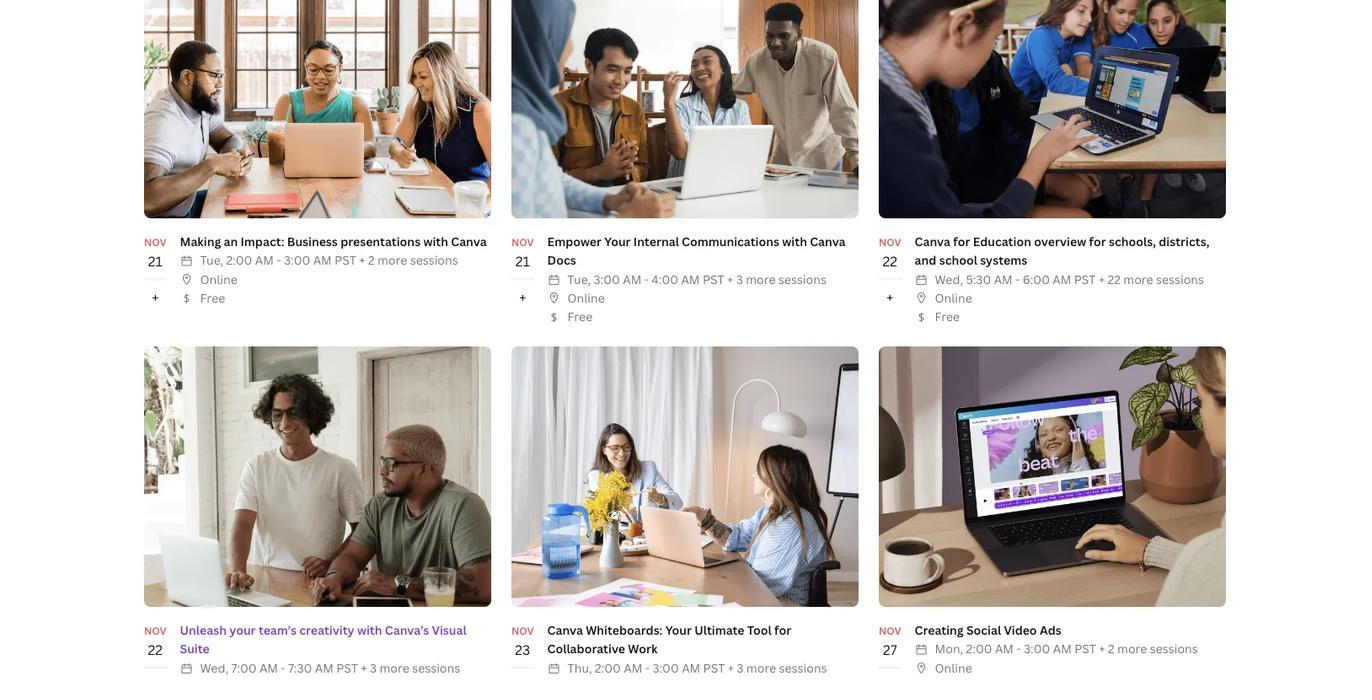 Task type: locate. For each thing, give the bounding box(es) containing it.
suite
[[180, 641, 210, 657]]

empower your internal communications with canva docs link
[[548, 233, 846, 268]]

more for wed, 5:30 am - 6:00 am pst
[[1124, 271, 1154, 287]]

0 vertical spatial tue,
[[200, 252, 224, 268]]

wed, 7:00 am - 7:30 am pst + 3 more sessions
[[200, 660, 461, 676]]

free down making
[[200, 290, 225, 306]]

online for wed, 5:30 am - 6:00 am pst + 22 more sessions
[[936, 290, 973, 306]]

22 left suite
[[148, 640, 163, 659]]

sessions
[[410, 252, 458, 268], [779, 271, 827, 287], [1157, 271, 1205, 287], [1151, 641, 1199, 657], [412, 660, 461, 676], [780, 660, 828, 676]]

creativity
[[300, 622, 355, 638]]

unleash
[[180, 622, 227, 638]]

- for impact:
[[277, 252, 281, 268]]

more for tue, 3:00 am - 4:00 am pst
[[746, 271, 776, 287]]

ultimate
[[695, 622, 745, 638]]

+ for wed, 7:00 am - 7:30 am pst + 3 more sessions
[[361, 660, 367, 676]]

+
[[359, 252, 365, 268], [728, 271, 734, 287], [1099, 271, 1105, 287], [152, 288, 159, 306], [519, 288, 526, 306], [887, 288, 894, 306], [1100, 641, 1106, 657], [361, 660, 367, 676], [728, 660, 734, 676]]

pst for mon, 2:00 am - 3:00 am pst
[[1075, 641, 1097, 657]]

free down docs
[[568, 309, 593, 325]]

1 horizontal spatial free
[[568, 309, 593, 325]]

- for internal
[[645, 271, 649, 287]]

with
[[424, 233, 449, 249], [783, 233, 808, 249], [357, 622, 382, 638]]

nov 22
[[879, 235, 902, 270], [144, 623, 167, 659]]

0 vertical spatial 22
[[883, 252, 898, 270]]

0 horizontal spatial your
[[605, 233, 631, 249]]

with right presentations
[[424, 233, 449, 249]]

2:00 down an
[[226, 252, 252, 268]]

pst for wed, 7:00 am - 7:30 am pst
[[337, 660, 358, 676]]

23
[[515, 640, 531, 659]]

tue, down docs
[[568, 271, 591, 287]]

1 horizontal spatial your
[[666, 622, 692, 638]]

1 vertical spatial tue,
[[568, 271, 591, 287]]

0 horizontal spatial wed,
[[200, 660, 229, 676]]

3
[[737, 271, 743, 287], [370, 660, 377, 676], [737, 660, 744, 676]]

- for education
[[1016, 271, 1021, 287]]

3 down unleash your team's creativity with canva's visual suite
[[370, 660, 377, 676]]

online down an
[[200, 271, 238, 287]]

pst for wed, 5:30 am - 6:00 am pst
[[1075, 271, 1096, 287]]

tue,
[[200, 252, 224, 268], [568, 271, 591, 287]]

21 for empower your internal communications with canva docs
[[516, 252, 530, 270]]

0 vertical spatial wed,
[[936, 271, 964, 287]]

overview
[[1035, 233, 1087, 249]]

0 vertical spatial 2
[[368, 252, 375, 268]]

2 horizontal spatial 22
[[1108, 271, 1121, 287]]

2 horizontal spatial for
[[1090, 233, 1107, 249]]

online for tue, 3:00 am - 4:00 am pst + 3 more sessions
[[568, 290, 605, 306]]

1 horizontal spatial tue,
[[568, 271, 591, 287]]

nov 27
[[879, 623, 902, 659]]

21
[[148, 252, 163, 270], [516, 252, 530, 270]]

and
[[915, 252, 937, 268]]

your
[[605, 233, 631, 249], [666, 622, 692, 638]]

canva inside the canva for education overview for schools, districts, and school systems
[[915, 233, 951, 249]]

3 for 23
[[737, 660, 744, 676]]

making an impact: business presentations with canva
[[180, 233, 487, 249]]

2 horizontal spatial with
[[783, 233, 808, 249]]

3:00 down business at the left top
[[284, 252, 311, 268]]

1 horizontal spatial 2
[[1109, 641, 1115, 657]]

collaborative
[[548, 641, 626, 657]]

am down 'canva whiteboards: your ultimate tool for collaborative work'
[[682, 660, 701, 676]]

- down video
[[1017, 641, 1022, 657]]

for
[[954, 233, 971, 249], [1090, 233, 1107, 249], [775, 622, 792, 638]]

1 horizontal spatial nov 22
[[879, 235, 902, 270]]

wed, for wed, 5:30 am - 6:00 am pst + 22 more sessions
[[936, 271, 964, 287]]

your inside 'canva whiteboards: your ultimate tool for collaborative work'
[[666, 622, 692, 638]]

0 horizontal spatial nov 21
[[144, 235, 167, 270]]

nov 21 left making
[[144, 235, 167, 270]]

0 vertical spatial your
[[605, 233, 631, 249]]

with left "canva's"
[[357, 622, 382, 638]]

3:00 for tue, 2:00 am - 3:00 am pst + 2 more sessions
[[284, 252, 311, 268]]

with inside empower your internal communications with canva docs
[[783, 233, 808, 249]]

21 for making an impact: business presentations with canva
[[148, 252, 163, 270]]

free down school
[[936, 309, 960, 325]]

empower your internal communications with canva docs
[[548, 233, 846, 268]]

1 horizontal spatial 2:00
[[595, 660, 621, 676]]

online
[[200, 271, 238, 287], [568, 290, 605, 306], [936, 290, 973, 306], [936, 660, 973, 676]]

3:00 down 'canva whiteboards: your ultimate tool for collaborative work'
[[653, 660, 679, 676]]

am right 4:00
[[682, 271, 700, 287]]

your left 'ultimate'
[[666, 622, 692, 638]]

22 left and
[[883, 252, 898, 270]]

nov 21
[[144, 235, 167, 270], [512, 235, 534, 270]]

nov 22 left suite
[[144, 623, 167, 659]]

creating social video ads link
[[915, 622, 1062, 638]]

with inside unleash your team's creativity with canva's visual suite
[[357, 622, 382, 638]]

tue, 3:00 am - 4:00 am pst + 3 more sessions
[[568, 271, 827, 287]]

business
[[287, 233, 338, 249]]

wed, down suite
[[200, 660, 229, 676]]

canva whiteboards: your ultimate tool for collaborative work link
[[548, 622, 792, 657]]

22 down schools, on the top right
[[1108, 271, 1121, 287]]

3 down 'ultimate'
[[737, 660, 744, 676]]

for up school
[[954, 233, 971, 249]]

am
[[255, 252, 274, 268], [313, 252, 332, 268], [623, 271, 642, 287], [682, 271, 700, 287], [995, 271, 1013, 287], [1053, 271, 1072, 287], [996, 641, 1014, 657], [1054, 641, 1072, 657], [260, 660, 278, 676], [315, 660, 334, 676], [624, 660, 643, 676], [682, 660, 701, 676]]

online down 5:30
[[936, 290, 973, 306]]

4:00
[[652, 271, 679, 287]]

2
[[368, 252, 375, 268], [1109, 641, 1115, 657]]

nov 21 left docs
[[512, 235, 534, 270]]

3:00 down the ads
[[1024, 641, 1051, 657]]

education
[[974, 233, 1032, 249]]

your left internal
[[605, 233, 631, 249]]

0 vertical spatial 2:00
[[226, 252, 252, 268]]

pst
[[335, 252, 356, 268], [703, 271, 725, 287], [1075, 271, 1096, 287], [1075, 641, 1097, 657], [337, 660, 358, 676], [704, 660, 725, 676]]

1 vertical spatial 2
[[1109, 641, 1115, 657]]

for left schools, on the top right
[[1090, 233, 1107, 249]]

- down impact:
[[277, 252, 281, 268]]

pst for tue, 2:00 am - 3:00 am pst
[[335, 252, 356, 268]]

1 horizontal spatial nov 21
[[512, 235, 534, 270]]

tue, down making
[[200, 252, 224, 268]]

am down impact:
[[255, 252, 274, 268]]

2 vertical spatial 2:00
[[595, 660, 621, 676]]

your inside empower your internal communications with canva docs
[[605, 233, 631, 249]]

0 horizontal spatial with
[[357, 622, 382, 638]]

am left 4:00
[[623, 271, 642, 287]]

1 horizontal spatial 21
[[516, 252, 530, 270]]

2:00
[[226, 252, 252, 268], [967, 641, 993, 657], [595, 660, 621, 676]]

online down mon,
[[936, 660, 973, 676]]

- down work
[[646, 660, 650, 676]]

tool
[[748, 622, 772, 638]]

1 horizontal spatial 22
[[883, 252, 898, 270]]

2 for 21
[[368, 252, 375, 268]]

sessions for tue, 2:00 am - 3:00 am pst + 2 more sessions
[[410, 252, 458, 268]]

empower
[[548, 233, 602, 249]]

wed, for wed, 7:00 am - 7:30 am pst + 3 more sessions
[[200, 660, 229, 676]]

0 horizontal spatial 2:00
[[226, 252, 252, 268]]

1 vertical spatial your
[[666, 622, 692, 638]]

with right communications
[[783, 233, 808, 249]]

team's
[[259, 622, 297, 638]]

2:00 down the social
[[967, 641, 993, 657]]

2 nov 21 from the left
[[512, 235, 534, 270]]

ads
[[1040, 622, 1062, 638]]

0 horizontal spatial for
[[775, 622, 792, 638]]

am down the ads
[[1054, 641, 1072, 657]]

0 horizontal spatial 21
[[148, 252, 163, 270]]

mon, 2:00 am - 3:00 am pst + 2 more sessions
[[936, 641, 1199, 657]]

sessions for wed, 7:00 am - 7:30 am pst + 3 more sessions
[[412, 660, 461, 676]]

2:00 right thu,
[[595, 660, 621, 676]]

0 horizontal spatial tue,
[[200, 252, 224, 268]]

sessions for tue, 3:00 am - 4:00 am pst + 3 more sessions
[[779, 271, 827, 287]]

wed,
[[936, 271, 964, 287], [200, 660, 229, 676]]

2 vertical spatial 22
[[148, 640, 163, 659]]

2 horizontal spatial free
[[936, 309, 960, 325]]

0 horizontal spatial free
[[200, 290, 225, 306]]

nov
[[144, 235, 167, 249], [512, 235, 534, 249], [879, 235, 902, 249], [144, 623, 167, 637], [512, 623, 534, 637], [879, 623, 902, 637]]

1 vertical spatial 2:00
[[967, 641, 993, 657]]

wed, down school
[[936, 271, 964, 287]]

pst for thu, 2:00 am - 3:00 am pst
[[704, 660, 725, 676]]

0 horizontal spatial 2
[[368, 252, 375, 268]]

free
[[200, 290, 225, 306], [568, 309, 593, 325], [936, 309, 960, 325]]

3:00
[[284, 252, 311, 268], [594, 271, 620, 287], [1024, 641, 1051, 657], [653, 660, 679, 676]]

free for tue, 2:00 am - 3:00 am pst
[[200, 290, 225, 306]]

5:30
[[967, 271, 992, 287]]

online for mon, 2:00 am - 3:00 am pst + 2 more sessions
[[936, 660, 973, 676]]

am down systems
[[995, 271, 1013, 287]]

22
[[883, 252, 898, 270], [1108, 271, 1121, 287], [148, 640, 163, 659]]

1 nov 21 from the left
[[144, 235, 167, 270]]

school
[[940, 252, 978, 268]]

- left 6:00
[[1016, 271, 1021, 287]]

online down docs
[[568, 290, 605, 306]]

for right tool
[[775, 622, 792, 638]]

visual
[[432, 622, 467, 638]]

1 21 from the left
[[148, 252, 163, 270]]

unleash your team's creativity with canva's visual suite
[[180, 622, 467, 657]]

0 horizontal spatial nov 22
[[144, 623, 167, 659]]

2 horizontal spatial 2:00
[[967, 641, 993, 657]]

27
[[884, 640, 898, 659]]

3:00 down empower
[[594, 271, 620, 287]]

6:00
[[1023, 271, 1050, 287]]

more
[[378, 252, 407, 268], [746, 271, 776, 287], [1124, 271, 1154, 287], [1118, 641, 1148, 657], [380, 660, 410, 676], [747, 660, 777, 676]]

1 vertical spatial wed,
[[200, 660, 229, 676]]

am down work
[[624, 660, 643, 676]]

thu,
[[568, 660, 592, 676]]

video
[[1005, 622, 1038, 638]]

2 21 from the left
[[516, 252, 530, 270]]

-
[[277, 252, 281, 268], [645, 271, 649, 287], [1016, 271, 1021, 287], [1017, 641, 1022, 657], [281, 660, 286, 676], [646, 660, 650, 676]]

+ for mon, 2:00 am - 3:00 am pst + 2 more sessions
[[1100, 641, 1106, 657]]

1 horizontal spatial wed,
[[936, 271, 964, 287]]

nov 22 left and
[[879, 235, 902, 270]]

systems
[[981, 252, 1028, 268]]

canva
[[451, 233, 487, 249], [810, 233, 846, 249], [915, 233, 951, 249], [548, 622, 583, 638]]

- left 4:00
[[645, 271, 649, 287]]



Task type: describe. For each thing, give the bounding box(es) containing it.
2 for 27
[[1109, 641, 1115, 657]]

presentations
[[341, 233, 421, 249]]

districts,
[[1159, 233, 1210, 249]]

thu, 2:00 am - 3:00 am pst + 3 more sessions
[[568, 660, 828, 676]]

nov 23
[[512, 623, 534, 659]]

0 horizontal spatial 22
[[148, 640, 163, 659]]

nov 21 for empower
[[512, 235, 534, 270]]

tue, for tue, 2:00 am - 3:00 am pst + 2 more sessions
[[200, 252, 224, 268]]

canva for education overview for schools, districts, and school systems
[[915, 233, 1210, 268]]

canva whiteboards: your ultimate tool for collaborative work
[[548, 622, 792, 657]]

canva inside 'canva whiteboards: your ultimate tool for collaborative work'
[[548, 622, 583, 638]]

tue, for tue, 3:00 am - 4:00 am pst + 3 more sessions
[[568, 271, 591, 287]]

1 horizontal spatial with
[[424, 233, 449, 249]]

am down video
[[996, 641, 1014, 657]]

creating
[[915, 622, 964, 638]]

am right 6:00
[[1053, 271, 1072, 287]]

canva for education overview for schools, districts, and school systems link
[[915, 233, 1210, 268]]

0 vertical spatial nov 22
[[879, 235, 902, 270]]

nov 21 for making
[[144, 235, 167, 270]]

am down business at the left top
[[313, 252, 332, 268]]

+ for thu, 2:00 am - 3:00 am pst + 3 more sessions
[[728, 660, 734, 676]]

2:00 for 21
[[226, 252, 252, 268]]

more for thu, 2:00 am - 3:00 am pst
[[747, 660, 777, 676]]

3 for 22
[[370, 660, 377, 676]]

schools,
[[1109, 233, 1157, 249]]

creating social video ads
[[915, 622, 1062, 638]]

am right 7:00
[[260, 660, 278, 676]]

online for tue, 2:00 am - 3:00 am pst + 2 more sessions
[[200, 271, 238, 287]]

1 horizontal spatial for
[[954, 233, 971, 249]]

3:00 for thu, 2:00 am - 3:00 am pst + 3 more sessions
[[653, 660, 679, 676]]

docs
[[548, 252, 577, 268]]

making
[[180, 233, 221, 249]]

making an impact: business presentations with canva link
[[180, 233, 487, 249]]

sessions for mon, 2:00 am - 3:00 am pst + 2 more sessions
[[1151, 641, 1199, 657]]

free for tue, 3:00 am - 4:00 am pst
[[568, 309, 593, 325]]

- left 7:30
[[281, 660, 286, 676]]

whiteboards:
[[586, 622, 663, 638]]

tue, 2:00 am - 3:00 am pst + 2 more sessions
[[200, 252, 458, 268]]

1 vertical spatial 22
[[1108, 271, 1121, 287]]

sessions for thu, 2:00 am - 3:00 am pst + 3 more sessions
[[780, 660, 828, 676]]

pst for tue, 3:00 am - 4:00 am pst
[[703, 271, 725, 287]]

7:30
[[288, 660, 312, 676]]

+ for tue, 3:00 am - 4:00 am pst + 3 more sessions
[[728, 271, 734, 287]]

with for 22
[[357, 622, 382, 638]]

more for mon, 2:00 am - 3:00 am pst
[[1118, 641, 1148, 657]]

sessions for wed, 5:30 am - 6:00 am pst + 22 more sessions
[[1157, 271, 1205, 287]]

social
[[967, 622, 1002, 638]]

more for tue, 2:00 am - 3:00 am pst
[[378, 252, 407, 268]]

+ for tue, 2:00 am - 3:00 am pst + 2 more sessions
[[359, 252, 365, 268]]

am right 7:30
[[315, 660, 334, 676]]

+ for wed, 5:30 am - 6:00 am pst + 22 more sessions
[[1099, 271, 1105, 287]]

1 vertical spatial nov 22
[[144, 623, 167, 659]]

2:00 for 27
[[967, 641, 993, 657]]

impact:
[[241, 233, 284, 249]]

internal
[[634, 233, 679, 249]]

free for wed, 5:30 am - 6:00 am pst
[[936, 309, 960, 325]]

- for video
[[1017, 641, 1022, 657]]

canva's
[[385, 622, 429, 638]]

3:00 for mon, 2:00 am - 3:00 am pst + 2 more sessions
[[1024, 641, 1051, 657]]

unleash your team's creativity with canva's visual suite link
[[180, 622, 467, 657]]

for inside 'canva whiteboards: your ultimate tool for collaborative work'
[[775, 622, 792, 638]]

an
[[224, 233, 238, 249]]

with for 21
[[783, 233, 808, 249]]

communications
[[682, 233, 780, 249]]

your
[[230, 622, 256, 638]]

mon,
[[936, 641, 964, 657]]

wed, 5:30 am - 6:00 am pst + 22 more sessions
[[936, 271, 1205, 287]]

3 down communications
[[737, 271, 743, 287]]

more for wed, 7:00 am - 7:30 am pst
[[380, 660, 410, 676]]

canva inside empower your internal communications with canva docs
[[810, 233, 846, 249]]

work
[[628, 641, 658, 657]]

7:00
[[231, 660, 257, 676]]



Task type: vqa. For each thing, say whether or not it's contained in the screenshot.


